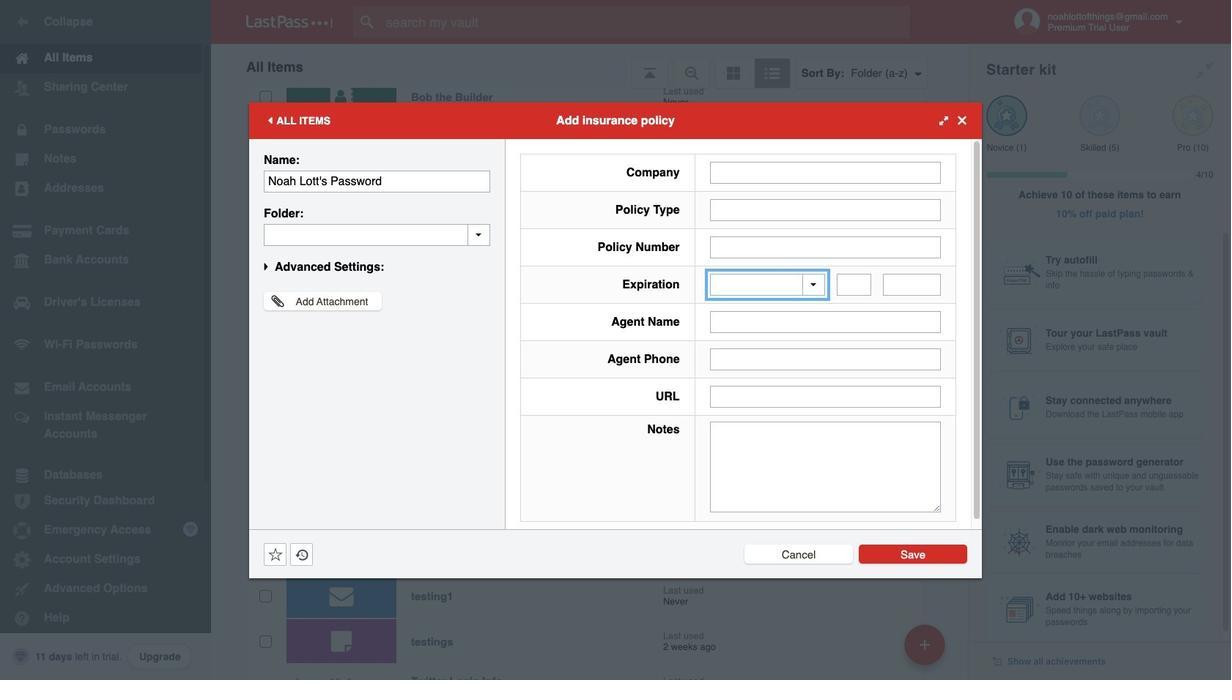 Task type: describe. For each thing, give the bounding box(es) containing it.
vault options navigation
[[211, 44, 969, 88]]

main navigation navigation
[[0, 0, 211, 681]]



Task type: locate. For each thing, give the bounding box(es) containing it.
None text field
[[710, 162, 941, 184], [264, 170, 490, 192], [710, 199, 941, 221], [264, 224, 490, 246], [837, 274, 872, 296], [883, 274, 941, 296], [710, 312, 941, 334], [710, 349, 941, 371], [710, 422, 941, 513], [710, 162, 941, 184], [264, 170, 490, 192], [710, 199, 941, 221], [264, 224, 490, 246], [837, 274, 872, 296], [883, 274, 941, 296], [710, 312, 941, 334], [710, 349, 941, 371], [710, 422, 941, 513]]

new item image
[[920, 640, 930, 651]]

lastpass image
[[246, 15, 333, 29]]

None text field
[[710, 236, 941, 258], [710, 386, 941, 408], [710, 236, 941, 258], [710, 386, 941, 408]]

new item navigation
[[899, 621, 954, 681]]

Search search field
[[353, 6, 939, 38]]

search my vault text field
[[353, 6, 939, 38]]

dialog
[[249, 102, 982, 579]]



